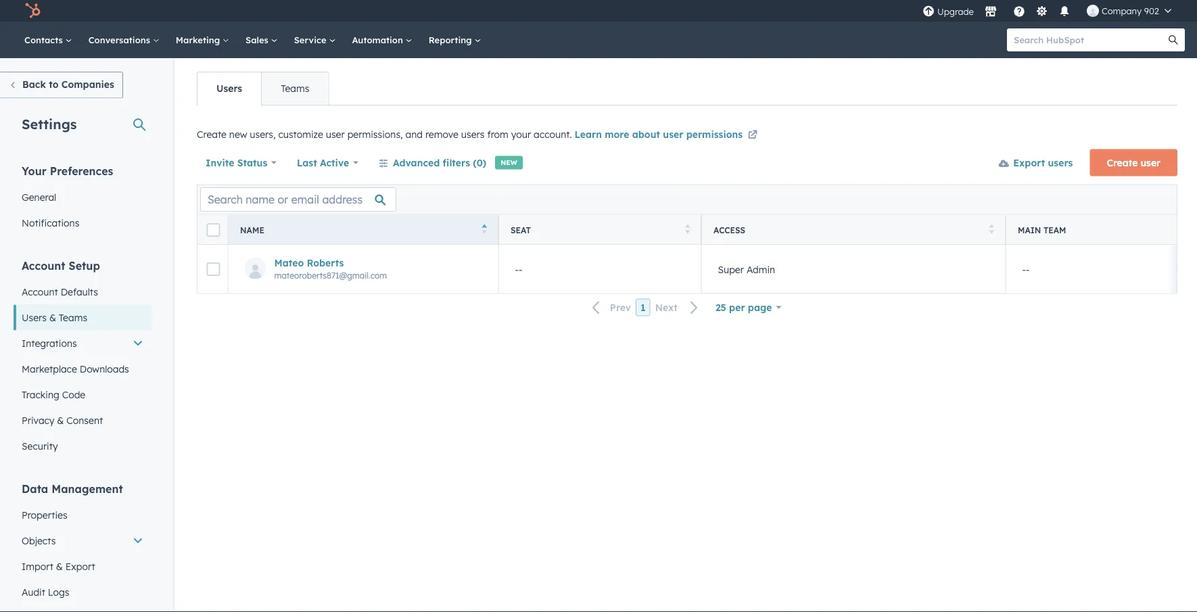 Task type: locate. For each thing, give the bounding box(es) containing it.
service link
[[286, 22, 344, 58]]

0 horizontal spatial users
[[22, 312, 47, 323]]

audit logs link
[[14, 580, 152, 605]]

downloads
[[80, 363, 129, 375]]

0 vertical spatial teams
[[281, 83, 310, 94]]

create new users, customize user permissions, and remove users from your account.
[[197, 129, 575, 140]]

last active button
[[296, 149, 359, 176]]

1 vertical spatial teams
[[59, 312, 87, 323]]

& right privacy
[[57, 414, 64, 426]]

account defaults
[[22, 286, 98, 298]]

& up integrations
[[49, 312, 56, 323]]

account up account defaults
[[22, 259, 65, 272]]

next button
[[651, 299, 707, 317]]

consent
[[67, 414, 103, 426]]

security
[[22, 440, 58, 452]]

mateo roberts image
[[1087, 5, 1100, 17]]

1 horizontal spatial teams
[[281, 83, 310, 94]]

& for teams
[[49, 312, 56, 323]]

general
[[22, 191, 56, 203]]

users & teams link
[[14, 305, 152, 331]]

page
[[748, 301, 772, 313]]

0 horizontal spatial press to sort. element
[[685, 224, 690, 236]]

2 link opens in a new window image from the top
[[748, 131, 758, 140]]

1
[[641, 301, 646, 313]]

& right 'import'
[[56, 561, 63, 573]]

name
[[240, 225, 265, 235]]

Search HubSpot search field
[[1008, 28, 1173, 51]]

data
[[22, 482, 48, 496]]

team
[[1044, 225, 1067, 235]]

3 - from the left
[[1023, 263, 1027, 275]]

permissions
[[687, 129, 743, 140]]

data management
[[22, 482, 123, 496]]

security link
[[14, 433, 152, 459]]

0 horizontal spatial create
[[197, 129, 227, 140]]

search image
[[1169, 35, 1179, 45]]

0 vertical spatial users
[[217, 83, 242, 94]]

last active
[[297, 157, 349, 169]]

press to sort. element left access
[[685, 224, 690, 236]]

-- down seat
[[515, 263, 523, 275]]

per
[[730, 301, 745, 313]]

teams up customize
[[281, 83, 310, 94]]

new
[[501, 158, 518, 167]]

export up the main at the right top of the page
[[1014, 157, 1046, 169]]

help image
[[1014, 6, 1026, 18]]

your preferences
[[22, 164, 113, 178]]

1 press to sort. element from the left
[[685, 224, 690, 236]]

2 vertical spatial &
[[56, 561, 63, 573]]

pagination navigation
[[585, 299, 707, 317]]

upgrade
[[938, 6, 974, 17]]

2 account from the top
[[22, 286, 58, 298]]

1 vertical spatial export
[[65, 561, 95, 573]]

export users
[[1014, 157, 1074, 169]]

0 vertical spatial create
[[197, 129, 227, 140]]

mateo
[[274, 257, 304, 269]]

2 horizontal spatial user
[[1141, 157, 1161, 169]]

-- down the main at the right top of the page
[[1023, 263, 1030, 275]]

contacts
[[24, 34, 65, 45]]

0 vertical spatial export
[[1014, 157, 1046, 169]]

preferences
[[50, 164, 113, 178]]

create inside create user button
[[1107, 157, 1138, 169]]

users up integrations
[[22, 312, 47, 323]]

export
[[1014, 157, 1046, 169], [65, 561, 95, 573]]

marketplace downloads
[[22, 363, 129, 375]]

0 vertical spatial account
[[22, 259, 65, 272]]

1 account from the top
[[22, 259, 65, 272]]

hubspot image
[[24, 3, 41, 19]]

1 horizontal spatial user
[[663, 129, 684, 140]]

1 horizontal spatial --
[[1023, 263, 1030, 275]]

1 horizontal spatial users
[[217, 83, 242, 94]]

service
[[294, 34, 329, 45]]

1 horizontal spatial create
[[1107, 157, 1138, 169]]

1 link opens in a new window image from the top
[[748, 128, 758, 144]]

teams inside teams link
[[281, 83, 310, 94]]

settings image
[[1036, 6, 1049, 18]]

user
[[326, 129, 345, 140], [663, 129, 684, 140], [1141, 157, 1161, 169]]

Search name or email address search field
[[200, 187, 397, 212]]

back
[[22, 79, 46, 90]]

back to companies
[[22, 79, 114, 90]]

conversations
[[88, 34, 153, 45]]

export down objects "button"
[[65, 561, 95, 573]]

1 vertical spatial users
[[1049, 157, 1074, 169]]

1 vertical spatial create
[[1107, 157, 1138, 169]]

menu
[[922, 0, 1182, 22]]

1 vertical spatial users
[[22, 312, 47, 323]]

1 vertical spatial &
[[57, 414, 64, 426]]

1 horizontal spatial export
[[1014, 157, 1046, 169]]

account up users & teams
[[22, 286, 58, 298]]

and
[[406, 129, 423, 140]]

press to sort. element left the main at the right top of the page
[[990, 224, 995, 236]]

0 horizontal spatial users
[[461, 129, 485, 140]]

create for create user
[[1107, 157, 1138, 169]]

user inside button
[[1141, 157, 1161, 169]]

users up new
[[217, 83, 242, 94]]

objects
[[22, 535, 56, 547]]

customize
[[278, 129, 323, 140]]

company
[[1102, 5, 1142, 16]]

2 press to sort. element from the left
[[990, 224, 995, 236]]

1 horizontal spatial users
[[1049, 157, 1074, 169]]

902
[[1145, 5, 1160, 16]]

settings
[[22, 115, 77, 132]]

users inside account setup element
[[22, 312, 47, 323]]

learn more about user permissions
[[575, 129, 746, 140]]

status
[[237, 157, 267, 169]]

users inside button
[[1049, 157, 1074, 169]]

press to sort. element for seat
[[685, 224, 690, 236]]

1 vertical spatial account
[[22, 286, 58, 298]]

users
[[217, 83, 242, 94], [22, 312, 47, 323]]

tracking
[[22, 389, 59, 401]]

back to companies link
[[0, 72, 123, 98]]

conversations link
[[80, 22, 168, 58]]

users & teams
[[22, 312, 87, 323]]

setup
[[69, 259, 100, 272]]

users link
[[198, 72, 261, 105]]

0 horizontal spatial teams
[[59, 312, 87, 323]]

sales link
[[238, 22, 286, 58]]

last
[[297, 157, 317, 169]]

account setup element
[[14, 258, 152, 459]]

teams down the defaults
[[59, 312, 87, 323]]

teams inside users & teams link
[[59, 312, 87, 323]]

automation link
[[344, 22, 421, 58]]

mateo roberts mateoroberts871@gmail.com
[[274, 257, 387, 280]]

navigation
[[197, 72, 329, 106]]

& inside data management element
[[56, 561, 63, 573]]

create user
[[1107, 157, 1161, 169]]

notifications button
[[1054, 0, 1077, 22]]

users left from at the top left of page
[[461, 129, 485, 140]]

your
[[511, 129, 531, 140]]

0 vertical spatial &
[[49, 312, 56, 323]]

&
[[49, 312, 56, 323], [57, 414, 64, 426], [56, 561, 63, 573]]

0 horizontal spatial export
[[65, 561, 95, 573]]

teams
[[281, 83, 310, 94], [59, 312, 87, 323]]

1 horizontal spatial press to sort. element
[[990, 224, 995, 236]]

link opens in a new window image
[[748, 128, 758, 144], [748, 131, 758, 140]]

users for users & teams
[[22, 312, 47, 323]]

0 horizontal spatial --
[[515, 263, 523, 275]]

users up team
[[1049, 157, 1074, 169]]

--
[[515, 263, 523, 275], [1023, 263, 1030, 275]]

privacy & consent
[[22, 414, 103, 426]]

privacy & consent link
[[14, 408, 152, 433]]

super
[[718, 263, 744, 275]]

press to sort. element
[[685, 224, 690, 236], [990, 224, 995, 236]]

automation
[[352, 34, 406, 45]]

from
[[488, 129, 509, 140]]

company 902 button
[[1079, 0, 1180, 22]]



Task type: vqa. For each thing, say whether or not it's contained in the screenshot.
the Calling Icon
no



Task type: describe. For each thing, give the bounding box(es) containing it.
tracking code
[[22, 389, 85, 401]]

to
[[49, 79, 59, 90]]

mateoroberts871@gmail.com
[[274, 270, 387, 280]]

(0)
[[473, 157, 487, 169]]

defaults
[[61, 286, 98, 298]]

1 -- from the left
[[515, 263, 523, 275]]

hubspot link
[[16, 3, 51, 19]]

export inside data management element
[[65, 561, 95, 573]]

code
[[62, 389, 85, 401]]

prev button
[[585, 299, 636, 317]]

ascending sort. press to sort descending. image
[[482, 224, 487, 233]]

prev
[[610, 302, 631, 313]]

link opens in a new window image inside learn more about user permissions link
[[748, 131, 758, 140]]

ascending sort. press to sort descending. element
[[482, 224, 487, 236]]

reporting
[[429, 34, 475, 45]]

roberts
[[307, 257, 344, 269]]

objects button
[[14, 528, 152, 554]]

general link
[[14, 184, 152, 210]]

invite status
[[206, 157, 267, 169]]

0 horizontal spatial user
[[326, 129, 345, 140]]

properties
[[22, 509, 67, 521]]

notifications link
[[14, 210, 152, 236]]

import
[[22, 561, 53, 573]]

search button
[[1163, 28, 1186, 51]]

audit logs
[[22, 586, 69, 598]]

sales
[[246, 34, 271, 45]]

navigation containing users
[[197, 72, 329, 106]]

tracking code link
[[14, 382, 152, 408]]

0 vertical spatial users
[[461, 129, 485, 140]]

mateo roberts link
[[274, 257, 485, 269]]

invite
[[206, 157, 234, 169]]

super admin
[[718, 263, 776, 275]]

export users button
[[991, 149, 1082, 176]]

remove
[[426, 129, 459, 140]]

marketing
[[176, 34, 223, 45]]

account for account defaults
[[22, 286, 58, 298]]

advanced filters (0)
[[393, 157, 487, 169]]

import & export
[[22, 561, 95, 573]]

data management element
[[14, 481, 152, 605]]

your preferences element
[[14, 163, 152, 236]]

25 per page button
[[707, 294, 791, 321]]

users,
[[250, 129, 276, 140]]

new
[[229, 129, 247, 140]]

permissions,
[[348, 129, 403, 140]]

press to sort. image
[[990, 224, 995, 233]]

upgrade image
[[923, 6, 935, 18]]

account for account setup
[[22, 259, 65, 272]]

companies
[[61, 79, 114, 90]]

marketplaces image
[[985, 6, 997, 18]]

1 - from the left
[[515, 263, 519, 275]]

about
[[633, 129, 661, 140]]

2 -- from the left
[[1023, 263, 1030, 275]]

marketplaces button
[[977, 0, 1006, 22]]

logs
[[48, 586, 69, 598]]

4 - from the left
[[1027, 263, 1030, 275]]

your
[[22, 164, 47, 178]]

marketplace downloads link
[[14, 356, 152, 382]]

menu containing company 902
[[922, 0, 1182, 22]]

import & export link
[[14, 554, 152, 580]]

next
[[656, 302, 678, 313]]

integrations
[[22, 337, 77, 349]]

account.
[[534, 129, 572, 140]]

account setup
[[22, 259, 100, 272]]

2 - from the left
[[519, 263, 523, 275]]

filters
[[443, 157, 470, 169]]

help button
[[1008, 0, 1031, 22]]

marketing link
[[168, 22, 238, 58]]

teams link
[[261, 72, 328, 105]]

25 per page
[[716, 301, 772, 313]]

reporting link
[[421, 22, 490, 58]]

advanced
[[393, 157, 440, 169]]

notifications
[[22, 217, 79, 229]]

main
[[1018, 225, 1042, 235]]

press to sort. element for access
[[990, 224, 995, 236]]

integrations button
[[14, 331, 152, 356]]

contacts link
[[16, 22, 80, 58]]

admin
[[747, 263, 776, 275]]

properties link
[[14, 502, 152, 528]]

& for consent
[[57, 414, 64, 426]]

notifications image
[[1059, 6, 1071, 18]]

audit
[[22, 586, 45, 598]]

account defaults link
[[14, 279, 152, 305]]

learn
[[575, 129, 602, 140]]

press to sort. image
[[685, 224, 690, 233]]

create for create new users, customize user permissions, and remove users from your account.
[[197, 129, 227, 140]]

management
[[52, 482, 123, 496]]

& for export
[[56, 561, 63, 573]]

access
[[714, 225, 746, 235]]

company 902
[[1102, 5, 1160, 16]]

export inside button
[[1014, 157, 1046, 169]]

users for users
[[217, 83, 242, 94]]

1 button
[[636, 299, 651, 316]]

create user button
[[1090, 149, 1178, 176]]



